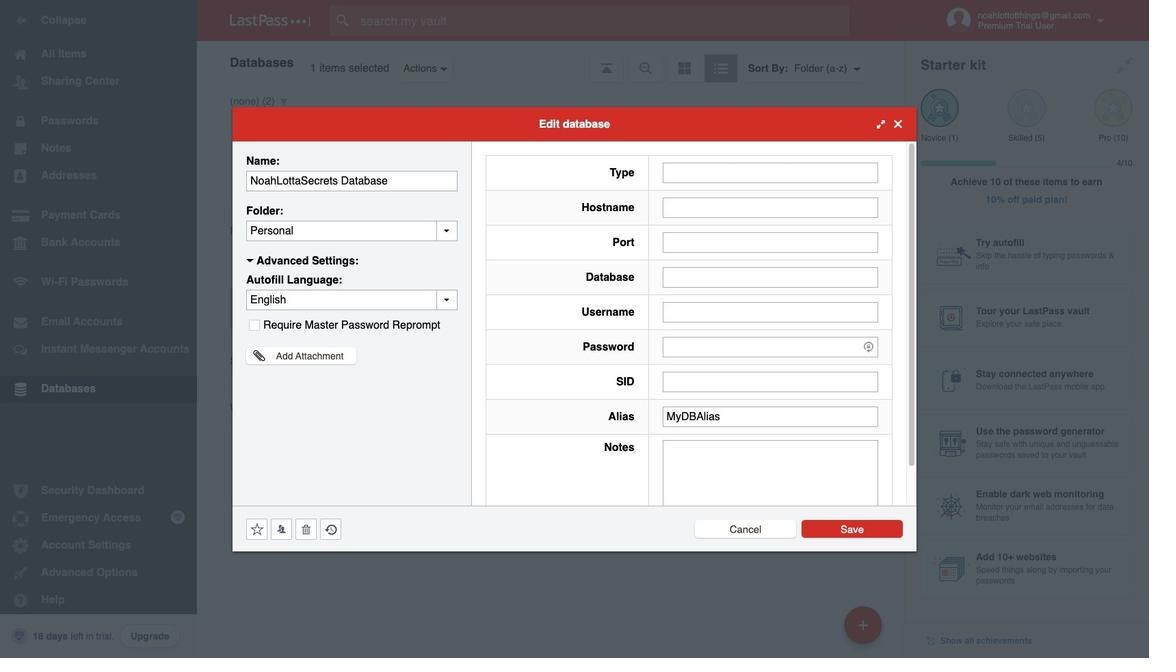 Task type: locate. For each thing, give the bounding box(es) containing it.
new item navigation
[[839, 603, 891, 659]]

None text field
[[246, 171, 458, 191], [663, 232, 878, 253], [663, 440, 878, 525], [246, 171, 458, 191], [663, 232, 878, 253], [663, 440, 878, 525]]

vault options navigation
[[197, 41, 904, 82]]

dialog
[[233, 107, 917, 552]]

None text field
[[663, 162, 878, 183], [663, 197, 878, 218], [246, 221, 458, 241], [663, 267, 878, 288], [663, 302, 878, 323], [663, 372, 878, 392], [663, 407, 878, 427], [663, 162, 878, 183], [663, 197, 878, 218], [246, 221, 458, 241], [663, 267, 878, 288], [663, 302, 878, 323], [663, 372, 878, 392], [663, 407, 878, 427]]

search my vault text field
[[330, 5, 876, 36]]

None password field
[[663, 337, 878, 357]]



Task type: describe. For each thing, give the bounding box(es) containing it.
lastpass image
[[230, 14, 311, 27]]

Search search field
[[330, 5, 876, 36]]

main navigation navigation
[[0, 0, 197, 659]]

new item image
[[858, 621, 868, 630]]



